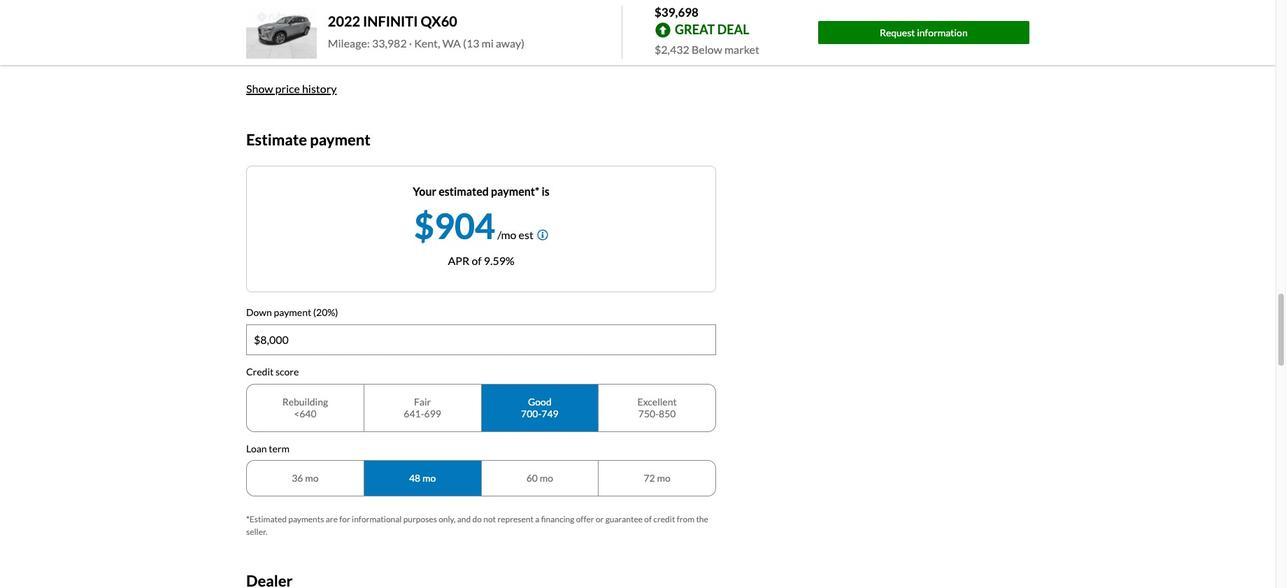 Task type: describe. For each thing, give the bounding box(es) containing it.
850
[[659, 408, 676, 420]]

0 vertical spatial of
[[472, 254, 482, 267]]

below
[[692, 42, 722, 56]]

market
[[725, 42, 759, 56]]

guarantee
[[605, 514, 643, 525]]

749
[[542, 408, 559, 420]]

your
[[413, 185, 436, 198]]

$904 /mo est
[[414, 205, 534, 247]]

this
[[343, 28, 362, 41]]

2 56 from the top
[[291, 45, 304, 58]]

mo for 72 mo
[[657, 472, 671, 484]]

payment*
[[491, 185, 540, 198]]

(20%)
[[313, 306, 338, 318]]

show
[[246, 82, 273, 95]]

/mo
[[497, 228, 517, 241]]

request
[[880, 26, 915, 38]]

history
[[302, 82, 337, 95]]

2022 infiniti qx60 mileage: 33,982 · kent, wa (13 mi away)
[[328, 13, 525, 50]]

rebuilding
[[282, 396, 328, 408]]

700-
[[521, 408, 542, 420]]

loan
[[246, 442, 267, 454]]

estimate payment
[[246, 130, 371, 149]]

credit score
[[246, 366, 299, 378]]

est
[[519, 228, 534, 241]]

or
[[596, 514, 604, 525]]

36 mo
[[292, 472, 319, 484]]

9.59%
[[484, 254, 514, 267]]

for
[[339, 514, 350, 525]]

mo for 48 mo
[[422, 472, 436, 484]]

away)
[[496, 37, 525, 50]]

request information
[[880, 26, 968, 38]]

kent,
[[414, 37, 440, 50]]

of inside *estimated payments are for informational purposes only, and do not represent a financing offer or guarantee of credit from the seller.
[[644, 514, 652, 525]]

term
[[269, 442, 290, 454]]

rebuilding <640
[[282, 396, 328, 420]]

information
[[917, 26, 968, 38]]

dealership
[[364, 28, 417, 41]]

down payment (20%)
[[246, 306, 338, 318]]

infiniti
[[363, 13, 418, 30]]

good
[[528, 396, 552, 408]]

60
[[526, 472, 538, 484]]

mo for 60 mo
[[540, 472, 553, 484]]

saves
[[416, 45, 442, 58]]

payment for estimate
[[310, 130, 371, 149]]

show price history
[[246, 82, 337, 95]]

your estimated payment* is
[[413, 185, 550, 198]]

is
[[542, 185, 550, 198]]

mo for 36 mo
[[305, 472, 319, 484]]

the
[[696, 514, 708, 525]]

Down payment (20%) text field
[[247, 325, 715, 355]]

641-
[[404, 408, 424, 420]]

cargurus
[[345, 45, 393, 58]]

estimated
[[439, 185, 489, 198]]

do
[[472, 514, 482, 525]]

from
[[677, 514, 695, 525]]

72 mo
[[644, 472, 671, 484]]

699
[[424, 408, 441, 420]]

apr
[[448, 254, 470, 267]]

purposes
[[403, 514, 437, 525]]

2022
[[328, 13, 360, 30]]

fair
[[414, 396, 431, 408]]

<640
[[294, 408, 317, 420]]

72
[[644, 472, 655, 484]]

on
[[331, 45, 343, 58]]

fair 641-699
[[404, 396, 441, 420]]



Task type: vqa. For each thing, say whether or not it's contained in the screenshot.
Show full description button
no



Task type: locate. For each thing, give the bounding box(es) containing it.
offer
[[576, 514, 594, 525]]

· left kent,
[[409, 37, 412, 50]]

$2,432 below market
[[655, 42, 759, 56]]

48
[[409, 472, 421, 484]]

at
[[331, 28, 341, 41]]

financing
[[541, 514, 574, 525]]

1 vertical spatial payment
[[274, 306, 311, 318]]

of right "apr" on the left
[[472, 254, 482, 267]]

estimate
[[246, 130, 307, 149]]

0 horizontal spatial of
[[472, 254, 482, 267]]

excellent
[[638, 396, 677, 408]]

mo
[[305, 472, 319, 484], [422, 472, 436, 484], [540, 472, 553, 484], [657, 472, 671, 484]]

4 mo from the left
[[657, 472, 671, 484]]

mo right "72"
[[657, 472, 671, 484]]

0 horizontal spatial ·
[[395, 45, 398, 58]]

good 700-749
[[521, 396, 559, 420]]

48 mo
[[409, 472, 436, 484]]

15
[[400, 45, 413, 58]]

56 up show price history 'link'
[[291, 45, 304, 58]]

60 mo
[[526, 472, 553, 484]]

info circle image
[[537, 229, 548, 241]]

750-
[[638, 408, 659, 420]]

show price history link
[[246, 82, 337, 95]]

1 horizontal spatial ·
[[409, 37, 412, 50]]

0 vertical spatial days
[[306, 28, 329, 41]]

2 days from the top
[[306, 45, 328, 58]]

mo right 36
[[305, 472, 319, 484]]

1 vertical spatial of
[[644, 514, 652, 525]]

(13
[[463, 37, 479, 50]]

great
[[675, 21, 715, 37]]

score
[[275, 366, 299, 378]]

2022 infiniti qx60 image
[[246, 6, 317, 59]]

56 left at
[[291, 28, 304, 41]]

$2,432
[[655, 42, 689, 56]]

$904
[[414, 205, 495, 247]]

payments
[[288, 514, 324, 525]]

qx60
[[421, 13, 457, 30]]

mileage:
[[328, 37, 370, 50]]

1 vertical spatial 56
[[291, 45, 304, 58]]

great deal
[[675, 21, 749, 37]]

down
[[246, 306, 272, 318]]

*estimated
[[246, 514, 287, 525]]

1 days from the top
[[306, 28, 329, 41]]

1 horizontal spatial of
[[644, 514, 652, 525]]

33,982
[[372, 37, 407, 50]]

days left on
[[306, 45, 328, 58]]

mo right 48
[[422, 472, 436, 484]]

0 vertical spatial payment
[[310, 130, 371, 149]]

· inside 56 days at this dealership 56 days on cargurus · 15 saves
[[395, 45, 398, 58]]

1 mo from the left
[[305, 472, 319, 484]]

credit
[[246, 366, 274, 378]]

excellent 750-850
[[638, 396, 677, 420]]

price
[[275, 82, 300, 95]]

payment down history
[[310, 130, 371, 149]]

represent
[[498, 514, 534, 525]]

wa
[[442, 37, 461, 50]]

3 mo from the left
[[540, 472, 553, 484]]

deal
[[717, 21, 749, 37]]

1 56 from the top
[[291, 28, 304, 41]]

only,
[[439, 514, 456, 525]]

$39,698
[[655, 5, 699, 20]]

of
[[472, 254, 482, 267], [644, 514, 652, 525]]

apr of 9.59%
[[448, 254, 514, 267]]

and
[[457, 514, 471, 525]]

loan term
[[246, 442, 290, 454]]

of left credit
[[644, 514, 652, 525]]

*estimated payments are for informational purposes only, and do not represent a financing offer or guarantee of credit from the seller.
[[246, 514, 708, 537]]

are
[[326, 514, 338, 525]]

·
[[409, 37, 412, 50], [395, 45, 398, 58]]

payment left (20%)
[[274, 306, 311, 318]]

credit
[[653, 514, 675, 525]]

56 days at this dealership image
[[246, 24, 280, 58], [252, 30, 274, 52]]

payment for down
[[274, 306, 311, 318]]

a
[[535, 514, 539, 525]]

mi
[[482, 37, 494, 50]]

days
[[306, 28, 329, 41], [306, 45, 328, 58]]

request information button
[[818, 21, 1030, 44]]

56 days at this dealership 56 days on cargurus · 15 saves
[[291, 28, 442, 58]]

· inside '2022 infiniti qx60 mileage: 33,982 · kent, wa (13 mi away)'
[[409, 37, 412, 50]]

payment
[[310, 130, 371, 149], [274, 306, 311, 318]]

seller.
[[246, 527, 268, 537]]

1 vertical spatial days
[[306, 45, 328, 58]]

36
[[292, 472, 303, 484]]

informational
[[352, 514, 402, 525]]

0 vertical spatial 56
[[291, 28, 304, 41]]

mo right the 60
[[540, 472, 553, 484]]

· left 15
[[395, 45, 398, 58]]

days left at
[[306, 28, 329, 41]]

not
[[483, 514, 496, 525]]

2 mo from the left
[[422, 472, 436, 484]]

56
[[291, 28, 304, 41], [291, 45, 304, 58]]



